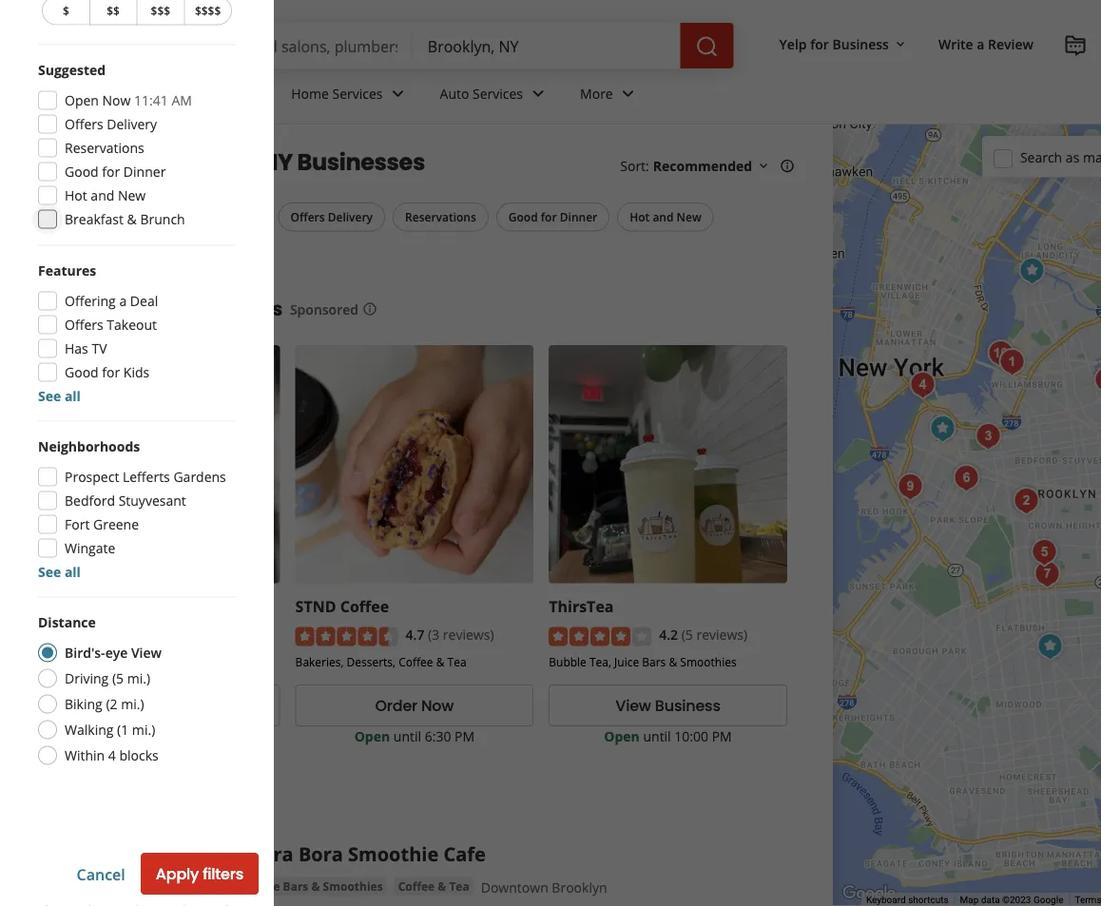 Task type: describe. For each thing, give the bounding box(es) containing it.
for inside filters "group"
[[541, 209, 557, 225]]

google
[[1034, 895, 1064, 906]]

lefferts
[[123, 468, 170, 487]]

bora right filters
[[249, 841, 294, 867]]

yelp for business
[[780, 35, 889, 53]]

view business for bora bora smoothie cafe
[[108, 695, 214, 717]]

option group containing distance
[[38, 614, 236, 769]]

(1
[[117, 722, 129, 740]]

1 horizontal spatial tea,
[[590, 654, 612, 670]]

reservations inside group
[[65, 139, 144, 157]]

bunna cafe image
[[1089, 361, 1102, 400]]

bora up reviews
[[82, 596, 117, 616]]

offers takeout
[[65, 316, 157, 334]]

brooklyn,
[[149, 146, 257, 178]]

0 vertical spatial offers delivery
[[65, 116, 157, 134]]

dinner inside button
[[560, 209, 598, 225]]

stnd coffee
[[295, 596, 389, 616]]

2 horizontal spatial smoothies
[[680, 654, 737, 670]]

desserts,
[[347, 654, 396, 670]]

16 info v2 image for featured takeout options
[[362, 302, 378, 317]]

featured
[[38, 296, 123, 322]]

search image
[[696, 35, 719, 58]]

business for bora bora smoothie cafe
[[148, 695, 214, 717]]

a for offering
[[119, 293, 127, 311]]

offers for offering a deal
[[65, 316, 103, 334]]

shortcuts
[[909, 895, 949, 906]]

24 chevron down v2 image for home services
[[387, 82, 410, 105]]

good inside good for dinner button
[[509, 209, 538, 225]]

16 filter v2 image
[[54, 211, 69, 226]]

ny
[[261, 146, 293, 178]]

tv
[[92, 340, 107, 358]]

open for stnd coffee
[[355, 727, 390, 745]]

all
[[77, 209, 91, 225]]

2 horizontal spatial juice
[[615, 654, 639, 670]]

coffee & tea link
[[394, 877, 473, 896]]

write
[[939, 35, 974, 53]]

apply filters
[[156, 864, 244, 885]]

thirstea
[[549, 596, 614, 616]]

juice inside bora bora smoothie cafe no reviews coffee & tea, juice bars & smoothies
[[116, 649, 140, 664]]

yelp for business button
[[772, 27, 916, 61]]

good for dinner button
[[496, 203, 610, 232]]

juice inside button
[[253, 879, 280, 895]]

good for offering a deal
[[65, 364, 99, 382]]

smoothie for bora bora smoothie cafe
[[348, 841, 439, 867]]

more
[[580, 84, 613, 102]]

good for kids
[[65, 364, 150, 382]]

smoothie for bora bora smoothie cafe no reviews coffee & tea, juice bars & smoothies
[[121, 596, 194, 616]]

sponsored
[[290, 300, 359, 318]]

coffee & tea
[[398, 879, 470, 895]]

hot and new button
[[618, 203, 714, 232]]

open for bora bora smoothie cafe
[[97, 727, 133, 745]]

breakfast & brunch inside button
[[54, 247, 161, 262]]

bakeries, desserts, coffee & tea
[[295, 654, 467, 670]]

tea, inside bora bora smoothie cafe no reviews coffee & tea, juice bars & smoothies
[[91, 649, 113, 664]]

fort greene
[[65, 516, 139, 534]]

bora up the juice bars & smoothies
[[299, 841, 343, 867]]

& inside group
[[127, 211, 137, 229]]

for inside "user actions" element
[[811, 35, 829, 53]]

featured takeout options
[[38, 296, 282, 322]]

mi.) for biking (2 mi.)
[[121, 696, 144, 714]]

now for order
[[421, 695, 454, 717]]

yelp
[[780, 35, 807, 53]]

cancel button
[[77, 864, 125, 884]]

browsing brooklyn, ny businesses
[[38, 146, 425, 178]]

biking (2 mi.)
[[65, 696, 144, 714]]

businesses
[[297, 146, 425, 178]]

sort:
[[620, 156, 649, 175]]

review
[[988, 35, 1034, 53]]

coffee & tea button
[[394, 877, 473, 896]]

bedford
[[65, 492, 115, 510]]

stuyvesant
[[119, 492, 186, 510]]

$$$$
[[195, 3, 221, 19]]

within
[[65, 747, 105, 765]]

order now link
[[295, 685, 534, 727]]

home services link
[[276, 68, 425, 124]]

$ button
[[42, 0, 89, 26]]

search as ma
[[1021, 148, 1102, 166]]

keyboard shortcuts button
[[866, 894, 949, 907]]

delivery inside group
[[107, 116, 157, 134]]

(3
[[428, 626, 440, 644]]

& inside juice bars & smoothies button
[[311, 879, 320, 895]]

(5 for mi.)
[[112, 670, 124, 688]]

data
[[982, 895, 1000, 906]]

offering a deal
[[65, 293, 158, 311]]

kids
[[124, 364, 150, 382]]

see all button for wingate
[[38, 564, 81, 582]]

a for write
[[977, 35, 985, 53]]

good for open now
[[65, 163, 99, 181]]

services for auto services
[[473, 84, 523, 102]]

reviews) for order now
[[443, 626, 494, 644]]

open until 11:00 pm
[[97, 727, 225, 745]]

coffee inside 'button'
[[398, 879, 435, 895]]

order
[[375, 695, 418, 717]]

breakfast & brunch button
[[42, 240, 174, 269]]

greene
[[93, 516, 139, 534]]

view business for thirstea
[[616, 695, 721, 717]]

and inside button
[[653, 209, 674, 225]]

ma
[[1083, 148, 1102, 166]]

stnd coffee image
[[1014, 252, 1052, 290]]

order now
[[375, 695, 454, 717]]

biking
[[65, 696, 103, 714]]

1 horizontal spatial bora bora smoothie cafe link
[[249, 841, 486, 867]]

& inside breakfast & brunch button
[[110, 247, 119, 262]]

bedford stuyvesant
[[65, 492, 186, 510]]

stnd
[[295, 596, 336, 616]]

walking (1 mi.)
[[65, 722, 155, 740]]

4.7
[[406, 626, 425, 644]]

offers delivery button
[[278, 203, 385, 232]]

juice bars & smoothies
[[253, 879, 383, 895]]

open until 10:00 pm
[[604, 727, 732, 745]]

more link
[[565, 68, 655, 124]]

0 vertical spatial good for dinner
[[65, 163, 166, 181]]

(2
[[106, 696, 118, 714]]

16 chevron down v2 image
[[893, 37, 908, 52]]

cafe for bora bora smoothie cafe no reviews coffee & tea, juice bars & smoothies
[[198, 596, 231, 616]]

bora up no
[[42, 596, 78, 616]]

terms link
[[1075, 895, 1102, 906]]

has
[[65, 340, 88, 358]]

hot and new inside hot and new button
[[630, 209, 702, 225]]

open for thirstea
[[604, 727, 640, 745]]

hot inside button
[[630, 209, 650, 225]]

24 chevron down v2 image for auto services
[[527, 82, 550, 105]]

options
[[208, 296, 282, 322]]

bars inside button
[[283, 879, 309, 895]]

coffee down 4.7
[[399, 654, 433, 670]]

wingate
[[65, 540, 115, 558]]

6:30
[[425, 727, 451, 745]]

$$$$ button
[[184, 0, 232, 26]]

google image
[[838, 882, 901, 907]]

& down (3
[[436, 654, 445, 670]]

bubble
[[549, 654, 587, 670]]

thirstea link
[[549, 596, 614, 616]]

has tv
[[65, 340, 107, 358]]

coffee up 4.7 star rating image
[[340, 596, 389, 616]]

map data ©2023 google
[[960, 895, 1064, 906]]

distance
[[38, 614, 96, 632]]

cafe for bora bora smoothie cafe
[[444, 841, 486, 867]]

and inside group
[[91, 187, 114, 205]]



Task type: vqa. For each thing, say whether or not it's contained in the screenshot.
top Hae
no



Task type: locate. For each thing, give the bounding box(es) containing it.
24 chevron down v2 image inside 'home services' link
[[387, 82, 410, 105]]

prospect lefferts gardens
[[65, 468, 226, 487]]

16 info v2 image for browsing brooklyn, ny businesses
[[780, 158, 795, 173]]

4.7 star rating image
[[295, 627, 398, 646]]

1 horizontal spatial until
[[394, 727, 421, 745]]

1 horizontal spatial good for dinner
[[509, 209, 598, 225]]

0 horizontal spatial now
[[102, 92, 131, 110]]

breakfast up breakfast & brunch button
[[65, 211, 124, 229]]

4.2
[[659, 626, 678, 644]]

1 horizontal spatial reservations
[[405, 209, 476, 225]]

2 until from the left
[[394, 727, 421, 745]]

view business link up open until 11:00 pm at the left bottom
[[42, 685, 280, 727]]

all down wingate
[[65, 564, 81, 582]]

1 vertical spatial smoothie
[[348, 841, 439, 867]]

2 see from the top
[[38, 564, 61, 582]]

2 reviews) from the left
[[697, 626, 748, 644]]

1 horizontal spatial a
[[977, 35, 985, 53]]

1 vertical spatial brunch
[[122, 247, 161, 262]]

good right reservations "button"
[[509, 209, 538, 225]]

1 horizontal spatial new
[[677, 209, 702, 225]]

1 horizontal spatial hot and new
[[630, 209, 702, 225]]

business left 16 chevron down v2 icon
[[833, 35, 889, 53]]

view
[[131, 644, 162, 663], [108, 695, 144, 717], [616, 695, 651, 717]]

bora bora smoothie cafe image
[[924, 410, 962, 448]]

tea inside 'button'
[[449, 879, 470, 895]]

buttermilk channel image
[[892, 468, 930, 506]]

takeout for featured
[[127, 296, 205, 322]]

2 24 chevron down v2 image from the left
[[527, 82, 550, 105]]

2 all from the top
[[65, 564, 81, 582]]

good for dinner
[[65, 163, 166, 181], [509, 209, 598, 225]]

juice up driving (5 mi.)
[[116, 649, 140, 664]]

& down "bora bora smoothie cafe"
[[311, 879, 320, 895]]

gardens
[[174, 468, 226, 487]]

open up 4
[[97, 727, 133, 745]]

0 vertical spatial a
[[977, 35, 985, 53]]

pm right 6:30
[[455, 727, 475, 745]]

coffee down no
[[42, 649, 77, 664]]

1 reviews) from the left
[[443, 626, 494, 644]]

1 horizontal spatial pm
[[455, 727, 475, 745]]

pm right 10:00
[[712, 727, 732, 745]]

0 vertical spatial see all
[[38, 388, 81, 406]]

takeout up kids
[[127, 296, 205, 322]]

0 horizontal spatial pm
[[205, 727, 225, 745]]

evelina image
[[970, 418, 1008, 456]]

group
[[38, 61, 236, 230], [38, 262, 236, 406], [38, 438, 236, 582]]

1 horizontal spatial hot
[[630, 209, 650, 225]]

brunch up breakfast & brunch button
[[140, 211, 185, 229]]

1 horizontal spatial 16 info v2 image
[[780, 158, 795, 173]]

see all for wingate
[[38, 564, 81, 582]]

good down has tv
[[65, 364, 99, 382]]

apply
[[156, 864, 199, 885]]

until for bora bora smoothie cafe
[[136, 727, 164, 745]]

mi.) right (1
[[132, 722, 155, 740]]

24 chevron down v2 image
[[617, 82, 640, 105]]

0 vertical spatial brunch
[[140, 211, 185, 229]]

0 vertical spatial bora bora smoothie cafe link
[[42, 596, 231, 616]]

& down the 4.2
[[669, 654, 677, 670]]

coffee
[[340, 596, 389, 616], [42, 649, 77, 664], [399, 654, 433, 670], [398, 879, 435, 895]]

mi.) for walking (1 mi.)
[[132, 722, 155, 740]]

reservations button
[[393, 203, 489, 232]]

1 until from the left
[[136, 727, 164, 745]]

& right eye in the left bottom of the page
[[170, 649, 178, 664]]

blocks
[[119, 747, 159, 765]]

offers up browsing
[[65, 116, 103, 134]]

see up neighborhoods
[[38, 388, 61, 406]]

0 horizontal spatial dinner
[[124, 163, 166, 181]]

bogota latin bistro image
[[948, 459, 986, 498]]

delivery
[[107, 116, 157, 134], [328, 209, 373, 225]]

a right write
[[977, 35, 985, 53]]

open now 11:41 am
[[65, 92, 192, 110]]

a inside 'write a review' link
[[977, 35, 985, 53]]

offers delivery inside button
[[291, 209, 373, 225]]

0 horizontal spatial smoothie
[[121, 596, 194, 616]]

16 info v2 image
[[780, 158, 795, 173], [362, 302, 378, 317]]

view for thirstea
[[616, 695, 651, 717]]

0 vertical spatial mi.)
[[127, 670, 150, 688]]

1 horizontal spatial view business
[[616, 695, 721, 717]]

reviews) right the 4.2
[[697, 626, 748, 644]]

write a review link
[[931, 27, 1042, 61]]

tea left downtown
[[449, 879, 470, 895]]

until left 6:30
[[394, 727, 421, 745]]

view business
[[108, 695, 214, 717], [616, 695, 721, 717]]

1 vertical spatial group
[[38, 262, 236, 406]]

1 all from the top
[[65, 388, 81, 406]]

business up 10:00
[[655, 695, 721, 717]]

1 horizontal spatial (5
[[682, 626, 693, 644]]

peter luger image
[[994, 343, 1032, 381]]

1 24 chevron down v2 image from the left
[[387, 82, 410, 105]]

2 vertical spatial offers
[[65, 316, 103, 334]]

eye
[[105, 644, 128, 663]]

auto
[[440, 84, 469, 102]]

smoothies
[[181, 649, 238, 664], [680, 654, 737, 670], [323, 879, 383, 895]]

0 horizontal spatial and
[[91, 187, 114, 205]]

brunch up deal on the left top of the page
[[122, 247, 161, 262]]

open down order
[[355, 727, 390, 745]]

keyboard shortcuts
[[866, 895, 949, 906]]

hot and new down sort:
[[630, 209, 702, 225]]

bars right eye in the left bottom of the page
[[143, 649, 167, 664]]

until for stnd coffee
[[394, 727, 421, 745]]

driving (5 mi.)
[[65, 670, 150, 688]]

juice bars & smoothies link
[[249, 877, 387, 896]]

cafe inside bora bora smoothie cafe no reviews coffee & tea, juice bars & smoothies
[[198, 596, 231, 616]]

1 horizontal spatial reviews)
[[697, 626, 748, 644]]

1 horizontal spatial bars
[[283, 879, 309, 895]]

all for wingate
[[65, 564, 81, 582]]

1 horizontal spatial smoothies
[[323, 879, 383, 895]]

reservations inside "button"
[[405, 209, 476, 225]]

0 vertical spatial tea
[[448, 654, 467, 670]]

0 horizontal spatial business
[[148, 695, 214, 717]]

1 horizontal spatial 24 chevron down v2 image
[[527, 82, 550, 105]]

1 horizontal spatial now
[[421, 695, 454, 717]]

0 vertical spatial offers
[[65, 116, 103, 134]]

1 vertical spatial breakfast & brunch
[[54, 247, 161, 262]]

a inside group
[[119, 293, 127, 311]]

smoothies inside bora bora smoothie cafe no reviews coffee & tea, juice bars & smoothies
[[181, 649, 238, 664]]

takeout for offers
[[107, 316, 157, 334]]

0 vertical spatial hot and new
[[65, 187, 146, 205]]

see for good for kids
[[38, 388, 61, 406]]

0 horizontal spatial reservations
[[65, 139, 144, 157]]

brunch inside group
[[140, 211, 185, 229]]

driving
[[65, 670, 109, 688]]

0 vertical spatial and
[[91, 187, 114, 205]]

bora bora smoothie cafe
[[249, 841, 486, 867]]

offers delivery down 'businesses'
[[291, 209, 373, 225]]

1 services from the left
[[332, 84, 383, 102]]

breakfast & brunch up breakfast & brunch button
[[65, 211, 185, 229]]

2 vertical spatial good
[[65, 364, 99, 382]]

1 view business from the left
[[108, 695, 214, 717]]

hot up all
[[65, 187, 87, 205]]

0 horizontal spatial juice
[[116, 649, 140, 664]]

open left 10:00
[[604, 727, 640, 745]]

pm for stnd coffee
[[455, 727, 475, 745]]

0 vertical spatial (5
[[682, 626, 693, 644]]

open until 6:30 pm
[[355, 727, 475, 745]]

reviews
[[60, 625, 103, 641]]

0 horizontal spatial bars
[[143, 649, 167, 664]]

apply filters button
[[141, 853, 259, 895]]

4.2 star rating image
[[549, 627, 652, 646]]

smoothie up the coffee & tea
[[348, 841, 439, 867]]

2 view business link from the left
[[549, 685, 787, 727]]

smoothies up 11:00
[[181, 649, 238, 664]]

tea
[[448, 654, 467, 670], [449, 879, 470, 895]]

1 vertical spatial dinner
[[560, 209, 598, 225]]

and
[[91, 187, 114, 205], [653, 209, 674, 225]]

1 horizontal spatial dinner
[[560, 209, 598, 225]]

1 vertical spatial see all button
[[38, 564, 81, 582]]

until left 10:00
[[643, 727, 671, 745]]

prospect
[[65, 468, 119, 487]]

mi.) right '(2'
[[121, 696, 144, 714]]

1 vertical spatial now
[[421, 695, 454, 717]]

24 chevron down v2 image inside auto services link
[[527, 82, 550, 105]]

reservations
[[65, 139, 144, 157], [405, 209, 476, 225]]

option group
[[38, 614, 236, 769]]

breakfast down all
[[54, 247, 107, 262]]

1 horizontal spatial delivery
[[328, 209, 373, 225]]

see all button for good for kids
[[38, 388, 81, 406]]

$$$ button
[[137, 0, 184, 26]]

bird's-
[[65, 644, 105, 663]]

2 group from the top
[[38, 262, 236, 406]]

1 vertical spatial see all
[[38, 564, 81, 582]]

smoothies down 4.2 (5 reviews)
[[680, 654, 737, 670]]

4.7 (3 reviews)
[[406, 626, 494, 644]]

smoothie inside bora bora smoothie cafe no reviews coffee & tea, juice bars & smoothies
[[121, 596, 194, 616]]

3 group from the top
[[38, 438, 236, 582]]

starbucks image
[[1032, 628, 1070, 666]]

0 horizontal spatial services
[[332, 84, 383, 102]]

dinner down '11:41'
[[124, 163, 166, 181]]

juice right filters
[[253, 879, 280, 895]]

new
[[118, 187, 146, 205], [677, 209, 702, 225]]

pm right 11:00
[[205, 727, 225, 745]]

bora bora smoothie cafe link up the juice bars & smoothies
[[249, 841, 486, 867]]

offers for open now
[[65, 116, 103, 134]]

juice down "4.2 star rating" image
[[615, 654, 639, 670]]

see all for good for kids
[[38, 388, 81, 406]]

1 view business link from the left
[[42, 685, 280, 727]]

downtown brooklyn
[[481, 878, 607, 896]]

1 vertical spatial reservations
[[405, 209, 476, 225]]

business categories element
[[145, 68, 1102, 124]]

aska image
[[982, 335, 1020, 373]]

1 horizontal spatial cafe
[[444, 841, 486, 867]]

0 horizontal spatial reviews)
[[443, 626, 494, 644]]

None search field
[[145, 23, 738, 68]]

downtown
[[481, 878, 549, 896]]

offers down ny
[[291, 209, 325, 225]]

view business link up open until 10:00 pm
[[549, 685, 787, 727]]

0 horizontal spatial tea,
[[91, 649, 113, 664]]

takeout
[[127, 296, 205, 322], [107, 316, 157, 334]]

3 until from the left
[[643, 727, 671, 745]]

0 horizontal spatial a
[[119, 293, 127, 311]]

services inside auto services link
[[473, 84, 523, 102]]

&
[[127, 211, 137, 229], [110, 247, 119, 262], [79, 649, 88, 664], [170, 649, 178, 664], [436, 654, 445, 670], [669, 654, 677, 670], [311, 879, 320, 895], [438, 879, 446, 895]]

deal
[[130, 293, 158, 311]]

business inside button
[[833, 35, 889, 53]]

dinner inside group
[[124, 163, 166, 181]]

cafe
[[198, 596, 231, 616], [444, 841, 486, 867]]

0 vertical spatial hot
[[65, 187, 87, 205]]

1 horizontal spatial and
[[653, 209, 674, 225]]

1 group from the top
[[38, 61, 236, 230]]

2 pm from the left
[[455, 727, 475, 745]]

0 vertical spatial see
[[38, 388, 61, 406]]

$$$
[[151, 3, 170, 19]]

filters group
[[38, 203, 718, 269]]

0 horizontal spatial view business link
[[42, 685, 280, 727]]

view right eye in the left bottom of the page
[[131, 644, 162, 663]]

bubble tea, juice bars & smoothies
[[549, 654, 737, 670]]

0 vertical spatial group
[[38, 61, 236, 230]]

1 vertical spatial all
[[65, 564, 81, 582]]

mi.) for driving (5 mi.)
[[127, 670, 150, 688]]

view business link for bora bora smoothie cafe
[[42, 685, 280, 727]]

0 horizontal spatial 24 chevron down v2 image
[[387, 82, 410, 105]]

(5 right the 4.2
[[682, 626, 693, 644]]

hot down sort:
[[630, 209, 650, 225]]

0 horizontal spatial smoothies
[[181, 649, 238, 664]]

& up 'offering a deal'
[[110, 247, 119, 262]]

view up (1
[[108, 695, 144, 717]]

see for wingate
[[38, 564, 61, 582]]

reviews) for view business
[[697, 626, 748, 644]]

1 vertical spatial breakfast
[[54, 247, 107, 262]]

0 horizontal spatial bora bora smoothie cafe link
[[42, 596, 231, 616]]

new inside group
[[118, 187, 146, 205]]

good for dinner inside button
[[509, 209, 598, 225]]

services right auto
[[473, 84, 523, 102]]

auto services
[[440, 84, 523, 102]]

0 horizontal spatial until
[[136, 727, 164, 745]]

tea,
[[91, 649, 113, 664], [590, 654, 612, 670]]

smoothies inside button
[[323, 879, 383, 895]]

& left downtown
[[438, 879, 446, 895]]

filters
[[203, 864, 244, 885]]

0 vertical spatial dinner
[[124, 163, 166, 181]]

pm for thirstea
[[712, 727, 732, 745]]

offers
[[65, 116, 103, 134], [291, 209, 325, 225], [65, 316, 103, 334]]

1 vertical spatial good
[[509, 209, 538, 225]]

0 horizontal spatial new
[[118, 187, 146, 205]]

1 vertical spatial hot and new
[[630, 209, 702, 225]]

good up all
[[65, 163, 99, 181]]

2 view business from the left
[[616, 695, 721, 717]]

hot and new up all
[[65, 187, 146, 205]]

1 see all from the top
[[38, 388, 81, 406]]

2 see all button from the top
[[38, 564, 81, 582]]

new inside button
[[677, 209, 702, 225]]

now up 6:30
[[421, 695, 454, 717]]

(5 for reviews)
[[682, 626, 693, 644]]

takeout down deal on the left top of the page
[[107, 316, 157, 334]]

services inside 'home services' link
[[332, 84, 383, 102]]

breakfast inside button
[[54, 247, 107, 262]]

delivery inside button
[[328, 209, 373, 225]]

now inside group
[[102, 92, 131, 110]]

tea, down "4.2 star rating" image
[[590, 654, 612, 670]]

hot and new inside group
[[65, 187, 146, 205]]

smoothie
[[121, 596, 194, 616], [348, 841, 439, 867]]

2 horizontal spatial until
[[643, 727, 671, 745]]

no
[[42, 625, 57, 641]]

0 horizontal spatial cafe
[[198, 596, 231, 616]]

stnd coffee link
[[295, 596, 389, 616]]

terms
[[1075, 895, 1102, 906]]

tea, up driving (5 mi.)
[[91, 649, 113, 664]]

0 vertical spatial reservations
[[65, 139, 144, 157]]

0 vertical spatial see all button
[[38, 388, 81, 406]]

24 chevron down v2 image right the auto services
[[527, 82, 550, 105]]

home
[[291, 84, 329, 102]]

within 4 blocks
[[65, 747, 159, 765]]

bora bora smoothie cafe link up eye in the left bottom of the page
[[42, 596, 231, 616]]

auto services link
[[425, 68, 565, 124]]

1 horizontal spatial services
[[473, 84, 523, 102]]

mi.)
[[127, 670, 150, 688], [121, 696, 144, 714], [132, 722, 155, 740]]

11:41
[[134, 92, 168, 110]]

(5 down eye in the left bottom of the page
[[112, 670, 124, 688]]

1 vertical spatial tea
[[449, 879, 470, 895]]

& up breakfast & brunch button
[[127, 211, 137, 229]]

0 horizontal spatial hot and new
[[65, 187, 146, 205]]

map
[[960, 895, 979, 906]]

aunts et uncles image
[[1029, 556, 1067, 594]]

fort
[[65, 516, 90, 534]]

now for open
[[102, 92, 131, 110]]

0 vertical spatial breakfast & brunch
[[65, 211, 185, 229]]

bars right filters
[[283, 879, 309, 895]]

1 see from the top
[[38, 388, 61, 406]]

view for bora bora smoothie cafe
[[108, 695, 144, 717]]

0 vertical spatial all
[[65, 388, 81, 406]]

0 vertical spatial 16 info v2 image
[[780, 158, 795, 173]]

24 chevron down v2 image left auto
[[387, 82, 410, 105]]

business for thirstea
[[655, 695, 721, 717]]

11:00
[[167, 727, 201, 745]]

breakfast & brunch down all
[[54, 247, 161, 262]]

business up 11:00
[[148, 695, 214, 717]]

bars down the 4.2
[[642, 654, 666, 670]]

offers inside button
[[291, 209, 325, 225]]

0 vertical spatial now
[[102, 92, 131, 110]]

10:00
[[675, 727, 709, 745]]

24 chevron down v2 image
[[387, 82, 410, 105], [527, 82, 550, 105]]

see all button down wingate
[[38, 564, 81, 582]]

mi.) down eye in the left bottom of the page
[[127, 670, 150, 688]]

1 vertical spatial cafe
[[444, 841, 486, 867]]

1 vertical spatial 16 info v2 image
[[362, 302, 378, 317]]

see up distance
[[38, 564, 61, 582]]

see all button down the has
[[38, 388, 81, 406]]

bora bora smoothie cafe link
[[42, 596, 231, 616], [249, 841, 486, 867]]

& inside coffee & tea 'button'
[[438, 879, 446, 895]]

0 vertical spatial breakfast
[[65, 211, 124, 229]]

& up driving
[[79, 649, 88, 664]]

1 horizontal spatial view business link
[[549, 685, 787, 727]]

reviews) right (3
[[443, 626, 494, 644]]

tea down 4.7 (3 reviews)
[[448, 654, 467, 670]]

restaurants
[[160, 84, 234, 102]]

0 vertical spatial delivery
[[107, 116, 157, 134]]

0 vertical spatial smoothie
[[121, 596, 194, 616]]

offering
[[65, 293, 116, 311]]

features
[[38, 262, 96, 280]]

services right home
[[332, 84, 383, 102]]

until up the blocks
[[136, 727, 164, 745]]

all down good for kids
[[65, 388, 81, 406]]

open
[[65, 92, 99, 110], [97, 727, 133, 745], [355, 727, 390, 745], [604, 727, 640, 745]]

delivery down 'open now 11:41 am'
[[107, 116, 157, 134]]

4
[[108, 747, 116, 765]]

a left deal on the left top of the page
[[119, 293, 127, 311]]

smoothies down "bora bora smoothie cafe"
[[323, 879, 383, 895]]

smoothie up eye in the left bottom of the page
[[121, 596, 194, 616]]

brunch inside breakfast & brunch button
[[122, 247, 161, 262]]

brooklyn
[[552, 878, 607, 896]]

view business up open until 10:00 pm
[[616, 695, 721, 717]]

home services
[[291, 84, 383, 102]]

group containing suggested
[[38, 61, 236, 230]]

2 horizontal spatial bars
[[642, 654, 666, 670]]

barboncino pizza & bar image
[[1008, 482, 1046, 520]]

bars inside bora bora smoothie cafe no reviews coffee & tea, juice bars & smoothies
[[143, 649, 167, 664]]

2 vertical spatial mi.)
[[132, 722, 155, 740]]

3 pm from the left
[[712, 727, 732, 745]]

services for home services
[[332, 84, 383, 102]]

offers delivery down 'open now 11:41 am'
[[65, 116, 157, 134]]

view business link for thirstea
[[549, 685, 787, 727]]

projects image
[[1064, 34, 1087, 57]]

1 vertical spatial see
[[38, 564, 61, 582]]

view business up open until 11:00 pm at the left bottom
[[108, 695, 214, 717]]

view down bubble tea, juice bars & smoothies
[[616, 695, 651, 717]]

all for good for kids
[[65, 388, 81, 406]]

see all down the has
[[38, 388, 81, 406]]

bird's-eye view
[[65, 644, 162, 663]]

hot
[[65, 187, 87, 205], [630, 209, 650, 225]]

1 vertical spatial offers delivery
[[291, 209, 373, 225]]

a
[[977, 35, 985, 53], [119, 293, 127, 311]]

0 vertical spatial cafe
[[198, 596, 231, 616]]

search
[[1021, 148, 1063, 166]]

2 horizontal spatial pm
[[712, 727, 732, 745]]

1 horizontal spatial juice
[[253, 879, 280, 895]]

0 horizontal spatial view business
[[108, 695, 214, 717]]

0 vertical spatial new
[[118, 187, 146, 205]]

now left '11:41'
[[102, 92, 131, 110]]

reviews)
[[443, 626, 494, 644], [697, 626, 748, 644]]

delivery down 'businesses'
[[328, 209, 373, 225]]

the river café image
[[904, 366, 942, 404]]

until for thirstea
[[643, 727, 671, 745]]

open down suggested
[[65, 92, 99, 110]]

zanmi image
[[1026, 534, 1064, 572]]

$
[[63, 3, 69, 19]]

browsing
[[38, 146, 145, 178]]

1 horizontal spatial offers delivery
[[291, 209, 373, 225]]

group containing features
[[38, 262, 236, 406]]

map region
[[654, 120, 1102, 907]]

2 vertical spatial group
[[38, 438, 236, 582]]

write a review
[[939, 35, 1034, 53]]

2 see all from the top
[[38, 564, 81, 582]]

2 services from the left
[[473, 84, 523, 102]]

user actions element
[[764, 27, 1102, 65]]

see all down wingate
[[38, 564, 81, 582]]

offers up has tv
[[65, 316, 103, 334]]

dinner left hot and new button
[[560, 209, 598, 225]]

coffee inside bora bora smoothie cafe no reviews coffee & tea, juice bars & smoothies
[[42, 649, 77, 664]]

takeout inside group
[[107, 316, 157, 334]]

juice
[[116, 649, 140, 664], [615, 654, 639, 670], [253, 879, 280, 895]]

1 pm from the left
[[205, 727, 225, 745]]

1 see all button from the top
[[38, 388, 81, 406]]

group containing neighborhoods
[[38, 438, 236, 582]]

coffee down "bora bora smoothie cafe"
[[398, 879, 435, 895]]

business
[[833, 35, 889, 53], [148, 695, 214, 717], [655, 695, 721, 717]]



